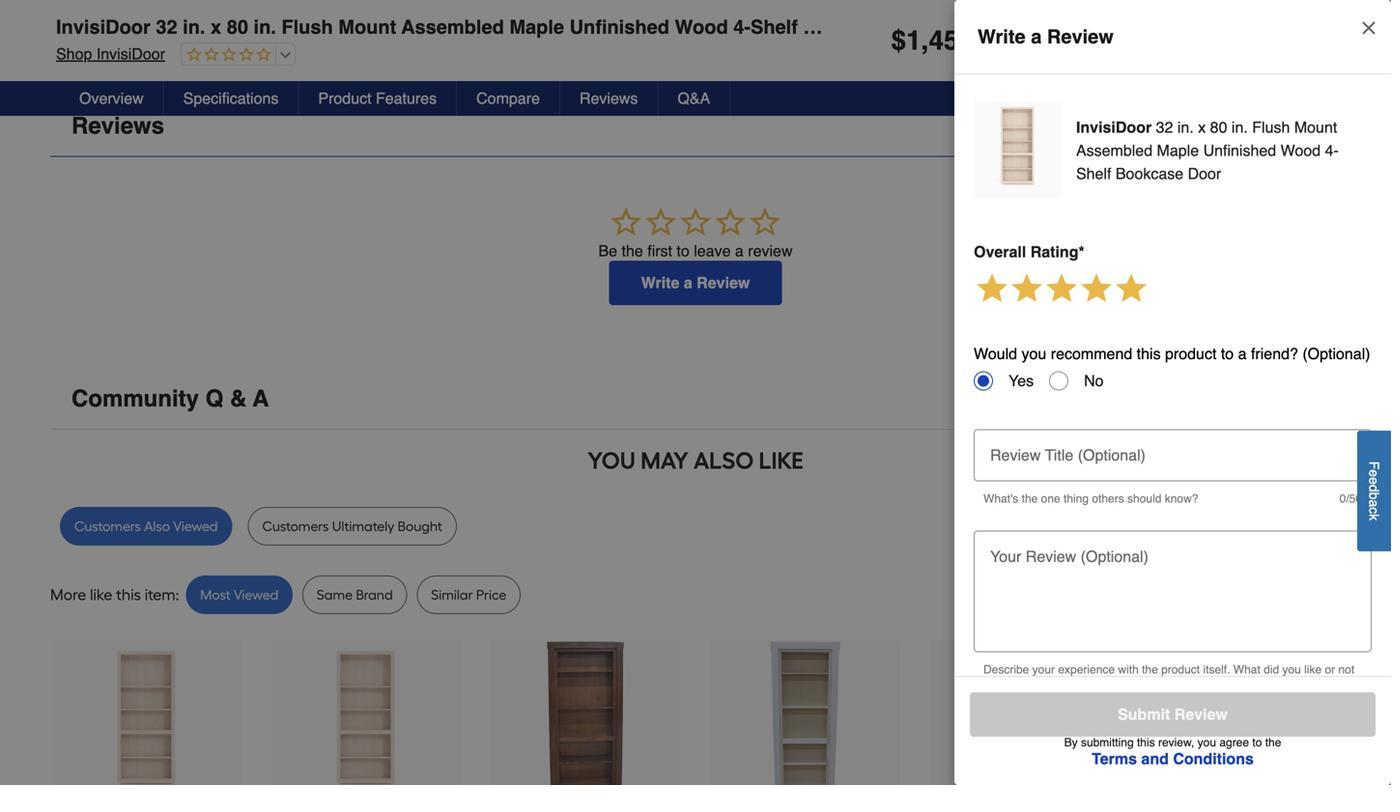 Task type: locate. For each thing, give the bounding box(es) containing it.
k
[[1367, 514, 1382, 521]]

1 vertical spatial assembled
[[1076, 142, 1153, 159]]

customers left ultimately
[[262, 518, 329, 535]]

0 horizontal spatial .
[[974, 25, 982, 56]]

to right first
[[677, 242, 690, 260]]

compare button
[[50, 20, 1341, 81], [457, 81, 560, 116]]

agree
[[1220, 736, 1249, 750]]

maple inside 32 in. x 80 in. flush mount assembled maple unfinished wood 4- shelf bookcase door
[[1157, 142, 1199, 159]]

1 vertical spatial reviews
[[72, 112, 164, 139]]

0 horizontal spatial like
[[90, 586, 112, 604]]

0 vertical spatial assembled
[[401, 16, 504, 38]]

1 vertical spatial x
[[1198, 118, 1206, 136]]

unfinished
[[570, 16, 670, 38], [1204, 142, 1277, 159]]

1,458
[[906, 25, 974, 56]]

delivery,
[[1024, 694, 1067, 708]]

e
[[1367, 470, 1382, 477], [1367, 477, 1382, 485]]

0 horizontal spatial assembled
[[401, 16, 504, 38]]

others
[[1092, 492, 1124, 506]]

wood down chevron up image
[[1281, 142, 1321, 159]]

the
[[622, 242, 643, 260], [1022, 492, 1038, 506], [1142, 663, 1158, 677], [1266, 736, 1282, 750]]

write down first
[[641, 274, 680, 292]]

0 horizontal spatial 32
[[156, 16, 177, 38]]

2 customers from the left
[[262, 518, 329, 535]]

4- inside 32 in. x 80 in. flush mount assembled maple unfinished wood 4- shelf bookcase door
[[1325, 142, 1339, 159]]

0 horizontal spatial flush
[[282, 16, 333, 38]]

most viewed
[[200, 587, 278, 603]]

1 vertical spatial write a review
[[641, 274, 750, 292]]

1 vertical spatial this
[[116, 586, 141, 604]]

2 e from the top
[[1367, 477, 1382, 485]]

0 vertical spatial you
[[1022, 345, 1047, 363]]

1 vertical spatial to
[[1221, 345, 1234, 363]]

2 vertical spatial this
[[1137, 736, 1155, 750]]

1 vertical spatial zero stars image
[[608, 205, 784, 241]]

1 vertical spatial wood
[[1281, 142, 1321, 159]]

x inside 32 in. x 80 in. flush mount assembled maple unfinished wood 4- shelf bookcase door
[[1198, 118, 1206, 136]]

submit review button
[[970, 693, 1376, 737]]

0 vertical spatial write
[[978, 26, 1026, 48]]

for up 445-
[[1270, 679, 1287, 692]]

submit
[[1118, 706, 1170, 724]]

. right $
[[974, 25, 982, 56]]

review,
[[1159, 736, 1195, 750]]

unfinished inside 32 in. x 80 in. flush mount assembled maple unfinished wood 4- shelf bookcase door
[[1204, 142, 1277, 159]]

also up item
[[144, 518, 170, 535]]

customers up "more like this item :" at the left of page
[[74, 518, 141, 535]]

compare button up q&a
[[50, 20, 1341, 81]]

2 horizontal spatial to
[[1253, 736, 1262, 750]]

reviews
[[580, 89, 638, 107], [72, 112, 164, 139]]

product
[[1165, 345, 1217, 363], [1162, 663, 1200, 677]]

1 horizontal spatial write a review
[[978, 26, 1114, 48]]

you inside by submitting this review, you agree to the terms and conditions
[[1198, 736, 1217, 750]]

0
[[1340, 492, 1346, 506]]

features
[[376, 89, 437, 107]]

2 vertical spatial invisidoor
[[1076, 118, 1152, 136]]

1 horizontal spatial bookcase
[[1116, 165, 1184, 183]]

assembled
[[401, 16, 504, 38], [1076, 142, 1153, 159]]

1 vertical spatial .
[[1263, 679, 1267, 692]]

80 left arrow up icon
[[1210, 118, 1228, 136]]

$ 1,458 . 00
[[891, 25, 1012, 56]]

1 horizontal spatial zero stars image
[[608, 205, 784, 241]]

. down did
[[1263, 679, 1267, 692]]

.
[[974, 25, 982, 56], [1263, 679, 1267, 692]]

1 horizontal spatial or
[[1325, 663, 1336, 677]]

this for more like this item :
[[116, 586, 141, 604]]

customers
[[74, 518, 141, 535], [262, 518, 329, 535]]

like
[[90, 586, 112, 604], [1305, 663, 1322, 677], [984, 679, 1001, 692]]

80 up specifications
[[227, 16, 248, 38]]

1 horizontal spatial customers
[[262, 518, 329, 535]]

one
[[1041, 492, 1061, 506]]

0 /50
[[1340, 492, 1362, 506]]

0 vertical spatial shelf
[[751, 16, 798, 38]]

wood inside 32 in. x 80 in. flush mount assembled maple unfinished wood 4- shelf bookcase door
[[1281, 142, 1321, 159]]

0 vertical spatial invisidoor
[[56, 16, 151, 38]]

e up d
[[1367, 470, 1382, 477]]

should
[[1128, 492, 1162, 506]]

option group
[[966, 364, 1372, 399]]

more like this item :
[[50, 586, 179, 604]]

this
[[1137, 345, 1161, 363], [116, 586, 141, 604], [1137, 736, 1155, 750]]

ultimately
[[332, 518, 395, 535]]

or
[[1325, 663, 1336, 677], [1070, 694, 1080, 708]]

0 horizontal spatial mount
[[338, 16, 396, 38]]

submitting
[[1081, 736, 1134, 750]]

or left not
[[1325, 663, 1336, 677]]

2 for from the left
[[1270, 679, 1287, 692]]

reviews button
[[560, 81, 658, 116], [50, 96, 1341, 157]]

0 horizontal spatial 4-
[[734, 16, 751, 38]]

reviews down overview
[[72, 112, 164, 139]]

this up and
[[1137, 736, 1155, 750]]

0 horizontal spatial also
[[144, 518, 170, 535]]

0 horizontal spatial reviews
[[72, 112, 164, 139]]

. inside . for questions on pricing, delivery, or customer service, please call 1-800-445-6937.
[[1263, 679, 1267, 692]]

None text field
[[982, 430, 1364, 472], [982, 558, 1364, 643], [982, 430, 1364, 472], [982, 558, 1364, 643]]

1 horizontal spatial reviews
[[580, 89, 638, 107]]

overall
[[974, 243, 1026, 261]]

customers also viewed
[[74, 518, 218, 535]]

0 horizontal spatial shelf
[[751, 16, 798, 38]]

like up "pricing,"
[[984, 679, 1001, 692]]

0 vertical spatial unfinished
[[570, 16, 670, 38]]

like right more at bottom
[[90, 586, 112, 604]]

1 vertical spatial you
[[1283, 663, 1301, 677]]

flush left chevron up image
[[1253, 118, 1290, 136]]

product left friend?
[[1165, 345, 1217, 363]]

0 horizontal spatial door
[[900, 16, 945, 38]]

yes
[[1009, 372, 1034, 390]]

leave
[[694, 242, 731, 260]]

door
[[900, 16, 945, 38], [1188, 165, 1222, 183]]

write right "1,458"
[[978, 26, 1026, 48]]

1 horizontal spatial wood
[[1281, 142, 1321, 159]]

1 horizontal spatial maple
[[1157, 142, 1199, 159]]

1 vertical spatial unfinished
[[1204, 142, 1277, 159]]

flush up product on the left of page
[[282, 16, 333, 38]]

reviews left q&a
[[580, 89, 638, 107]]

to right the agree
[[1253, 736, 1262, 750]]

bookcase
[[803, 16, 895, 38], [1116, 165, 1184, 183]]

review guidelines
[[1161, 679, 1263, 692]]

the up 'see'
[[1142, 663, 1158, 677]]

also left like
[[694, 447, 754, 475]]

close image
[[1360, 18, 1379, 38]]

1 e from the top
[[1367, 470, 1382, 477]]

door inside 32 in. x 80 in. flush mount assembled maple unfinished wood 4- shelf bookcase door
[[1188, 165, 1222, 183]]

0 vertical spatial flush
[[282, 16, 333, 38]]

mount inside 32 in. x 80 in. flush mount assembled maple unfinished wood 4- shelf bookcase door
[[1295, 118, 1338, 136]]

0 horizontal spatial 80
[[227, 16, 248, 38]]

shelf
[[751, 16, 798, 38], [1076, 165, 1112, 183]]

0 vertical spatial mount
[[338, 16, 396, 38]]

compare down invisidoor 32 in. x 80 in. flush mount assembled maple unfinished wood 4-shelf bookcase door
[[477, 89, 540, 107]]

32 inside 32 in. x 80 in. flush mount assembled maple unfinished wood 4- shelf bookcase door
[[1156, 118, 1173, 136]]

1 vertical spatial product
[[1162, 663, 1200, 677]]

0 vertical spatial reviews
[[580, 89, 638, 107]]

0 vertical spatial viewed
[[173, 518, 218, 535]]

be the first to leave a review
[[599, 242, 793, 260]]

0 horizontal spatial or
[[1070, 694, 1080, 708]]

write inside write a review button
[[641, 274, 680, 292]]

shop
[[56, 45, 92, 63]]

wood up q&a
[[675, 16, 728, 38]]

0 vertical spatial 80
[[227, 16, 248, 38]]

you up the yes
[[1022, 345, 1047, 363]]

0 horizontal spatial write
[[641, 274, 680, 292]]

you
[[1022, 345, 1047, 363], [1283, 663, 1301, 677], [1198, 736, 1217, 750]]

please
[[1177, 694, 1212, 708]]

1 vertical spatial maple
[[1157, 142, 1199, 159]]

80
[[227, 16, 248, 38], [1210, 118, 1228, 136]]

0 horizontal spatial maple
[[510, 16, 564, 38]]

1 horizontal spatial assembled
[[1076, 142, 1153, 159]]

compare button down invisidoor 32 in. x 80 in. flush mount assembled maple unfinished wood 4-shelf bookcase door
[[457, 81, 560, 116]]

by
[[1064, 736, 1078, 750]]

. for questions on pricing, delivery, or customer service, please call 1-800-445-6937.
[[984, 679, 1356, 708]]

1 horizontal spatial 4-
[[1325, 142, 1339, 159]]

review down leave
[[697, 274, 750, 292]]

bookcase inside 32 in. x 80 in. flush mount assembled maple unfinished wood 4- shelf bookcase door
[[1116, 165, 1184, 183]]

this left item
[[116, 586, 141, 604]]

the right the agree
[[1266, 736, 1282, 750]]

1 horizontal spatial you
[[1198, 736, 1217, 750]]

zero stars image up the be the first to leave a review
[[608, 205, 784, 241]]

zero stars image
[[182, 46, 271, 64], [608, 205, 784, 241]]

0 vertical spatial or
[[1325, 663, 1336, 677]]

viewed up :
[[173, 518, 218, 535]]

you up conditions
[[1198, 736, 1217, 750]]

1 customers from the left
[[74, 518, 141, 535]]

compare up overview
[[72, 36, 172, 63]]

for right it?
[[1052, 679, 1069, 692]]

0 vertical spatial bookcase
[[803, 16, 895, 38]]

1 vertical spatial or
[[1070, 694, 1080, 708]]

not
[[1339, 663, 1355, 677]]

1 horizontal spatial also
[[694, 447, 754, 475]]

a down the be the first to leave a review
[[684, 274, 693, 292]]

a inside button
[[684, 274, 693, 292]]

1 vertical spatial 80
[[1210, 118, 1228, 136]]

0 vertical spatial 32
[[156, 16, 177, 38]]

a
[[1031, 26, 1042, 48], [735, 242, 744, 260], [684, 274, 693, 292], [1238, 345, 1247, 363], [1367, 500, 1382, 507]]

zero stars image up specifications
[[182, 46, 271, 64]]

review down review guidelines button
[[1175, 706, 1228, 724]]

this inside by submitting this review, you agree to the terms and conditions
[[1137, 736, 1155, 750]]

a
[[253, 385, 269, 412]]

1 horizontal spatial viewed
[[234, 587, 278, 603]]

experience
[[1058, 663, 1115, 677]]

445-
[[1269, 694, 1292, 708]]

1 vertical spatial viewed
[[234, 587, 278, 603]]

/50
[[1346, 492, 1362, 506]]

or inside . for questions on pricing, delivery, or customer service, please call 1-800-445-6937.
[[1070, 694, 1080, 708]]

review up the "please"
[[1161, 679, 1201, 692]]

or inside describe your experience with the product itself. what did you like or not like about it? for more details see
[[1325, 663, 1336, 677]]

to inside by submitting this review, you agree to the terms and conditions
[[1253, 736, 1262, 750]]

1 for from the left
[[1052, 679, 1069, 692]]

1 vertical spatial mount
[[1295, 118, 1338, 136]]

in.
[[183, 16, 205, 38], [254, 16, 276, 38], [1178, 118, 1194, 136], [1232, 118, 1248, 136]]

0 horizontal spatial wood
[[675, 16, 728, 38]]

viewed right most
[[234, 587, 278, 603]]

would you recommend this product to a friend? (optional)
[[974, 345, 1371, 363]]

1 horizontal spatial flush
[[1253, 118, 1290, 136]]

chat invite button image
[[1304, 715, 1362, 774]]

a right 00 in the right of the page
[[1031, 26, 1042, 48]]

1 horizontal spatial to
[[1221, 345, 1234, 363]]

review right 00 in the right of the page
[[1047, 26, 1114, 48]]

the right be
[[622, 242, 643, 260]]

d
[[1367, 485, 1382, 492]]

2 horizontal spatial you
[[1283, 663, 1301, 677]]

about
[[1004, 679, 1033, 692]]

product up . for questions on pricing, delivery, or customer service, please call 1-800-445-6937.
[[1162, 663, 1200, 677]]

4-
[[734, 16, 751, 38], [1325, 142, 1339, 159]]

0 vertical spatial x
[[211, 16, 221, 38]]

1 vertical spatial 4-
[[1325, 142, 1339, 159]]

1 horizontal spatial 80
[[1210, 118, 1228, 136]]

1 horizontal spatial like
[[984, 679, 1001, 692]]

1 vertical spatial flush
[[1253, 118, 1290, 136]]

like up questions
[[1305, 663, 1322, 677]]

1 vertical spatial bookcase
[[1116, 165, 1184, 183]]

for
[[1052, 679, 1069, 692], [1270, 679, 1287, 692]]

0 horizontal spatial bookcase
[[803, 16, 895, 38]]

2 vertical spatial to
[[1253, 736, 1262, 750]]

know?
[[1165, 492, 1199, 506]]

e up b
[[1367, 477, 1382, 485]]

1 horizontal spatial door
[[1188, 165, 1222, 183]]

what's the one thing others should know?
[[984, 492, 1199, 506]]

to
[[677, 242, 690, 260], [1221, 345, 1234, 363], [1253, 736, 1262, 750]]

flush
[[282, 16, 333, 38], [1253, 118, 1290, 136]]

0 horizontal spatial compare
[[72, 36, 172, 63]]

flush inside 32 in. x 80 in. flush mount assembled maple unfinished wood 4- shelf bookcase door
[[1253, 118, 1290, 136]]

to left friend?
[[1221, 345, 1234, 363]]

this right the recommend
[[1137, 345, 1161, 363]]

you right did
[[1283, 663, 1301, 677]]

1 horizontal spatial write
[[978, 26, 1026, 48]]

or down more
[[1070, 694, 1080, 708]]

1 horizontal spatial 32
[[1156, 118, 1173, 136]]

1 vertical spatial like
[[1305, 663, 1322, 677]]

0 horizontal spatial x
[[211, 16, 221, 38]]

invisidoor image
[[974, 101, 1062, 189]]

mount
[[338, 16, 396, 38], [1295, 118, 1338, 136]]

arrow up image
[[1300, 136, 1315, 152]]

2 vertical spatial like
[[984, 679, 1001, 692]]

1 vertical spatial 32
[[1156, 118, 1173, 136]]

what
[[1234, 663, 1261, 677]]

a up the k
[[1367, 500, 1382, 507]]

1 vertical spatial shelf
[[1076, 165, 1112, 183]]

0 horizontal spatial for
[[1052, 679, 1069, 692]]

review inside button
[[697, 274, 750, 292]]

1 vertical spatial door
[[1188, 165, 1222, 183]]

a right leave
[[735, 242, 744, 260]]

maple
[[510, 16, 564, 38], [1157, 142, 1199, 159]]

x
[[211, 16, 221, 38], [1198, 118, 1206, 136]]



Task type: vqa. For each thing, say whether or not it's contained in the screenshot.
this
yes



Task type: describe. For each thing, give the bounding box(es) containing it.
on
[[1343, 679, 1356, 692]]

review inside button
[[1175, 706, 1228, 724]]

0 horizontal spatial viewed
[[173, 518, 218, 535]]

submit review
[[1118, 706, 1228, 724]]

invisidoor for invisidoor 32 in. x 80 in. flush mount assembled maple unfinished wood 4-shelf bookcase door
[[56, 16, 151, 38]]

:
[[176, 586, 179, 604]]

recommend
[[1051, 345, 1133, 363]]

0 vertical spatial write a review
[[978, 26, 1114, 48]]

0 vertical spatial product
[[1165, 345, 1217, 363]]

and
[[1142, 750, 1169, 768]]

chevron up image
[[1301, 116, 1320, 136]]

same
[[317, 587, 353, 603]]

you inside describe your experience with the product itself. what did you like or not like about it? for more details see
[[1283, 663, 1301, 677]]

1 vertical spatial also
[[144, 518, 170, 535]]

describe
[[984, 663, 1029, 677]]

shop invisidoor
[[56, 45, 165, 63]]

terms
[[1092, 750, 1137, 768]]

it?
[[1037, 679, 1049, 692]]

f e e d b a c k button
[[1358, 431, 1391, 552]]

similar
[[431, 587, 473, 603]]

00
[[982, 25, 1012, 56]]

this for by submitting this review, you agree to the terms and conditions
[[1137, 736, 1155, 750]]

guidelines
[[1204, 679, 1263, 692]]

product inside describe your experience with the product itself. what did you like or not like about it? for more details see
[[1162, 663, 1200, 677]]

product features button
[[299, 81, 457, 116]]

first
[[648, 242, 673, 260]]

most
[[200, 587, 231, 603]]

by submitting this review, you agree to the terms and conditions
[[1064, 736, 1282, 768]]

$
[[891, 25, 906, 56]]

thing
[[1064, 492, 1089, 506]]

review inside button
[[1161, 679, 1201, 692]]

the left one
[[1022, 492, 1038, 506]]

conditions
[[1173, 750, 1254, 768]]

0 vertical spatial also
[[694, 447, 754, 475]]

0 vertical spatial .
[[974, 25, 982, 56]]

80 inside 32 in. x 80 in. flush mount assembled maple unfinished wood 4- shelf bookcase door
[[1210, 118, 1228, 136]]

you may also like
[[588, 447, 804, 475]]

0 vertical spatial maple
[[510, 16, 564, 38]]

overview
[[79, 89, 144, 107]]

community
[[72, 385, 199, 412]]

for inside . for questions on pricing, delivery, or customer service, please call 1-800-445-6937.
[[1270, 679, 1287, 692]]

review
[[748, 242, 793, 260]]

community q & a button
[[50, 369, 1341, 430]]

itself.
[[1203, 663, 1231, 677]]

0 vertical spatial door
[[900, 16, 945, 38]]

1-
[[1235, 694, 1246, 708]]

shelf inside 32 in. x 80 in. flush mount assembled maple unfinished wood 4- shelf bookcase door
[[1076, 165, 1112, 183]]

specifications
[[183, 89, 279, 107]]

a left friend?
[[1238, 345, 1247, 363]]

write a review inside button
[[641, 274, 750, 292]]

your
[[1033, 663, 1055, 677]]

0 vertical spatial compare button
[[50, 20, 1341, 81]]

option group containing yes
[[966, 364, 1372, 399]]

invisidoor for invisidoor
[[1076, 118, 1152, 136]]

assembled inside 32 in. x 80 in. flush mount assembled maple unfinished wood 4- shelf bookcase door
[[1076, 142, 1153, 159]]

f e e d b a c k
[[1367, 462, 1382, 521]]

did
[[1264, 663, 1280, 677]]

f
[[1367, 462, 1382, 470]]

same brand
[[317, 587, 393, 603]]

customers for customers also viewed
[[74, 518, 141, 535]]

specifications button
[[164, 81, 299, 116]]

similar price
[[431, 587, 507, 603]]

overall rating*
[[974, 243, 1085, 261]]

0 horizontal spatial unfinished
[[570, 16, 670, 38]]

0 horizontal spatial zero stars image
[[182, 46, 271, 64]]

product
[[318, 89, 372, 107]]

more
[[1073, 679, 1099, 692]]

you
[[588, 447, 636, 475]]

0 horizontal spatial to
[[677, 242, 690, 260]]

see
[[1139, 679, 1158, 692]]

what's
[[984, 492, 1019, 506]]

terms and conditions button
[[1060, 749, 1286, 770]]

may
[[641, 447, 689, 475]]

0 vertical spatial 4-
[[734, 16, 751, 38]]

bought
[[398, 518, 442, 535]]

0 vertical spatial like
[[90, 586, 112, 604]]

the inside by submitting this review, you agree to the terms and conditions
[[1266, 736, 1282, 750]]

details
[[1102, 679, 1136, 692]]

be
[[599, 242, 618, 260]]

q&a button
[[658, 81, 731, 116]]

6937.
[[1292, 694, 1321, 708]]

for inside describe your experience with the product itself. what did you like or not like about it? for more details see
[[1052, 679, 1069, 692]]

1 vertical spatial invisidoor
[[96, 45, 165, 63]]

write a review button
[[609, 261, 782, 305]]

c
[[1367, 507, 1382, 514]]

1 horizontal spatial compare
[[477, 89, 540, 107]]

questions
[[1290, 679, 1340, 692]]

(optional)
[[1303, 345, 1371, 363]]

no
[[1084, 372, 1104, 390]]

&
[[230, 385, 247, 412]]

q&a
[[678, 89, 710, 107]]

with
[[1118, 663, 1139, 677]]

community q & a
[[72, 385, 269, 412]]

customer
[[1083, 694, 1131, 708]]

the inside describe your experience with the product itself. what did you like or not like about it? for more details see
[[1142, 663, 1158, 677]]

b
[[1367, 492, 1382, 500]]

invisidoor 32 in. x 80 in. flush mount assembled maple unfinished wood 4-shelf bookcase door
[[56, 16, 945, 38]]

call
[[1215, 694, 1232, 708]]

0 vertical spatial wood
[[675, 16, 728, 38]]

0 vertical spatial compare
[[72, 36, 172, 63]]

review guidelines button
[[1161, 676, 1263, 695]]

brand
[[356, 587, 393, 603]]

product features
[[318, 89, 437, 107]]

a inside button
[[1367, 500, 1382, 507]]

more
[[50, 586, 86, 604]]

friend?
[[1251, 345, 1299, 363]]

like
[[759, 447, 804, 475]]

0 horizontal spatial you
[[1022, 345, 1047, 363]]

would
[[974, 345, 1018, 363]]

overview button
[[60, 81, 164, 116]]

1 vertical spatial compare button
[[457, 81, 560, 116]]

customers ultimately bought
[[262, 518, 442, 535]]

2 horizontal spatial like
[[1305, 663, 1322, 677]]

customers for customers ultimately bought
[[262, 518, 329, 535]]

item
[[145, 586, 176, 604]]

0 vertical spatial this
[[1137, 345, 1161, 363]]

rating*
[[1031, 243, 1085, 261]]



